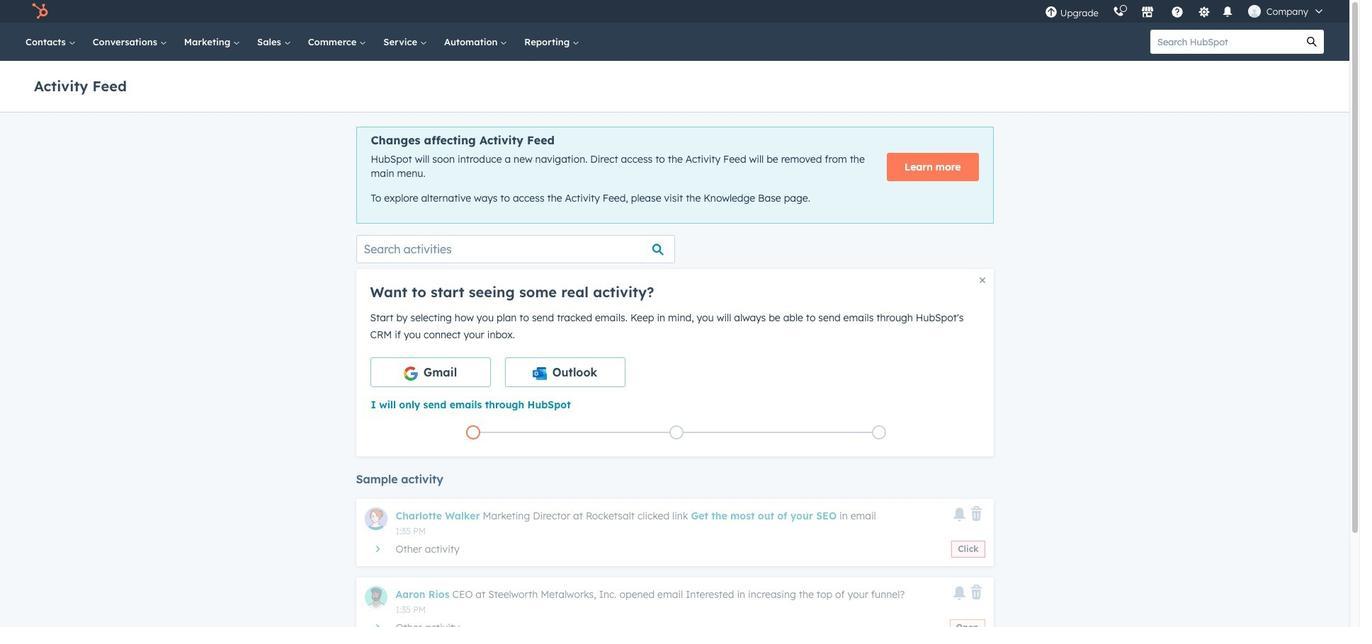 Task type: describe. For each thing, give the bounding box(es) containing it.
Search HubSpot search field
[[1151, 30, 1300, 54]]

onboarding.steps.finalstep.title image
[[876, 430, 883, 437]]

jacob simon image
[[1248, 5, 1261, 18]]

close image
[[979, 278, 985, 283]]

Search activities search field
[[356, 235, 675, 263]]



Task type: vqa. For each thing, say whether or not it's contained in the screenshot.
the Objects
no



Task type: locate. For each thing, give the bounding box(es) containing it.
None checkbox
[[505, 358, 625, 387]]

list
[[372, 423, 981, 443]]

None checkbox
[[370, 358, 491, 387]]

marketplaces image
[[1141, 6, 1154, 19]]

menu
[[1038, 0, 1333, 23]]

onboarding.steps.sendtrackedemailingmail.title image
[[673, 430, 680, 437]]



